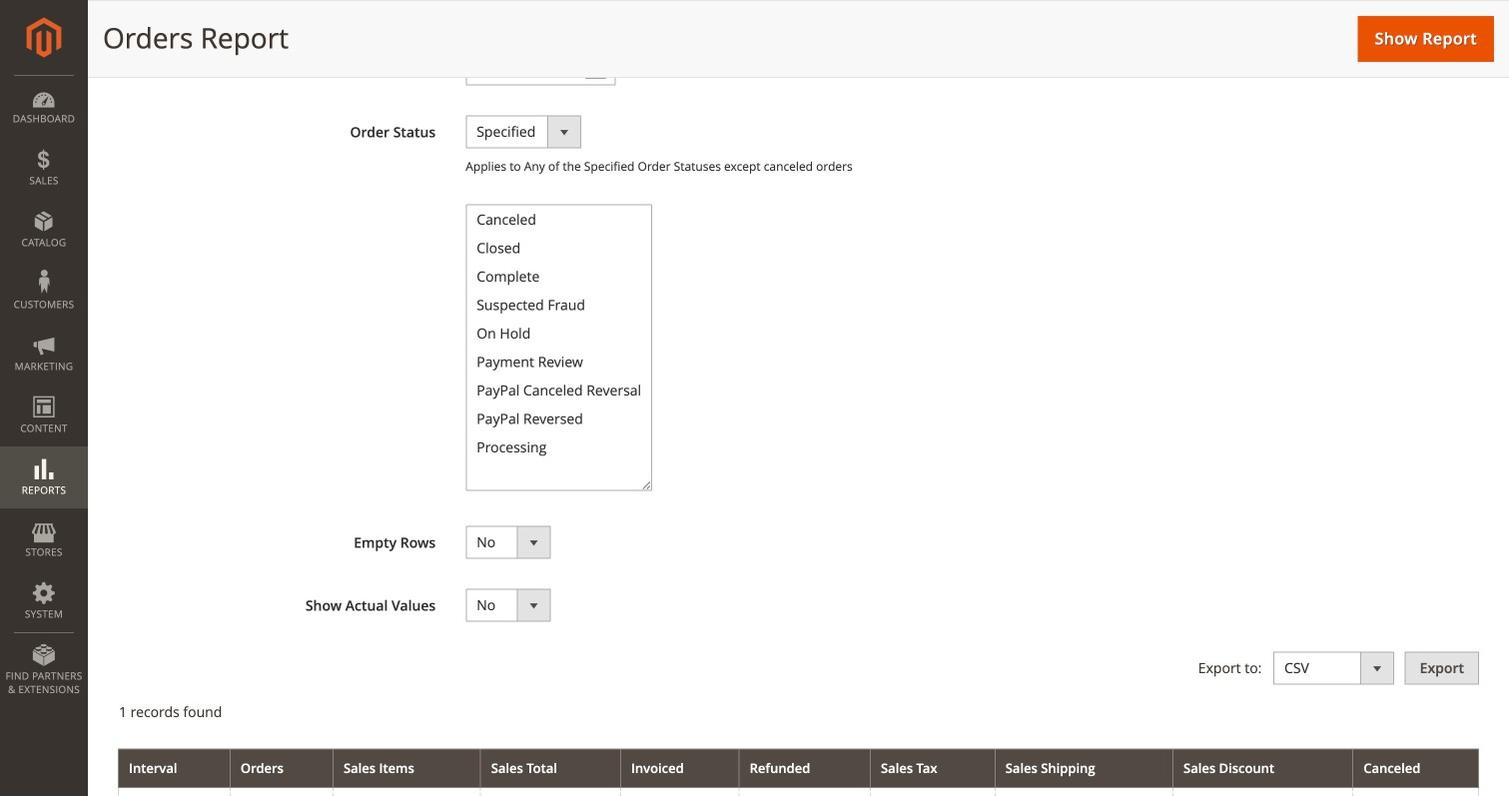 Task type: describe. For each thing, give the bounding box(es) containing it.
magento admin panel image
[[26, 17, 61, 58]]



Task type: locate. For each thing, give the bounding box(es) containing it.
menu bar
[[0, 75, 88, 706]]

None text field
[[466, 52, 616, 85]]

None text field
[[466, 0, 616, 22]]



